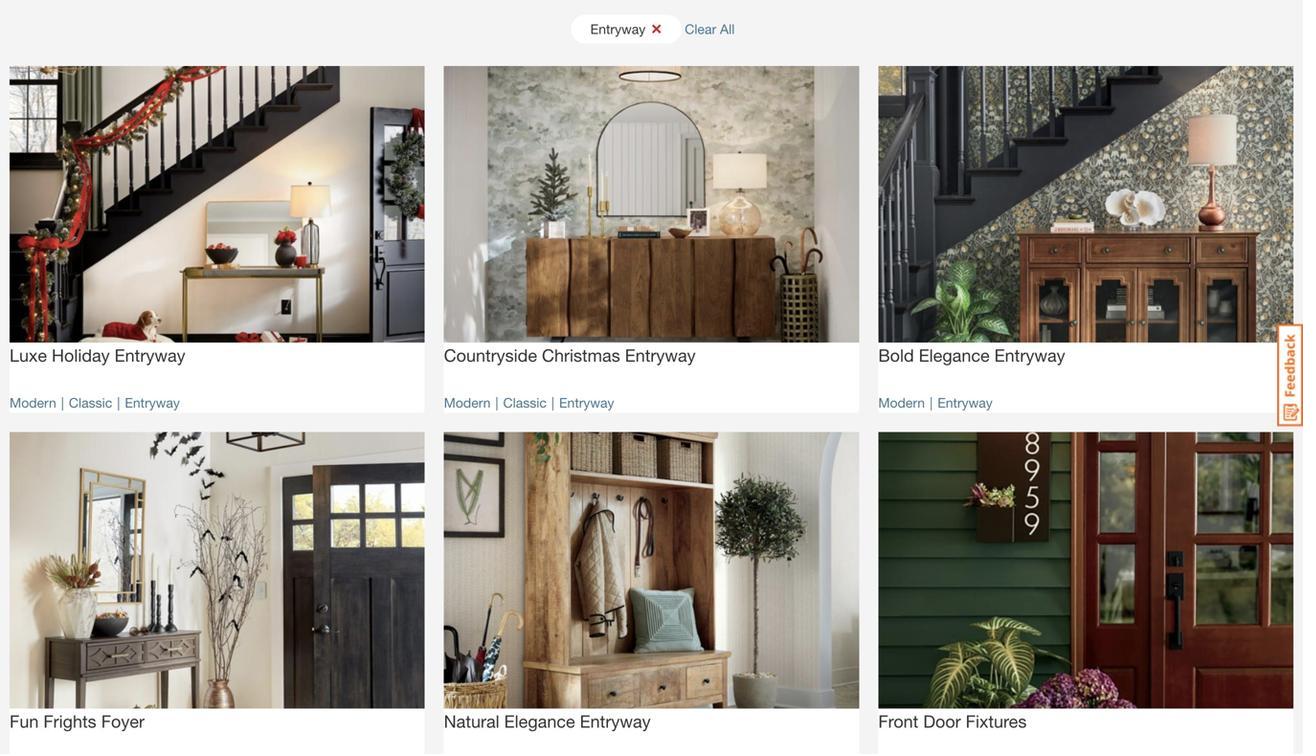 Task type: locate. For each thing, give the bounding box(es) containing it.
entryway button
[[571, 15, 682, 44]]

1 entryway link from the left
[[125, 395, 180, 411]]

stretchy image image
[[10, 66, 425, 343], [444, 66, 859, 343], [878, 66, 1294, 343], [10, 432, 425, 709], [444, 432, 859, 709], [878, 432, 1294, 709]]

classic link for holiday
[[69, 395, 112, 411]]

classic for christmas
[[503, 395, 547, 411]]

0 horizontal spatial classic
[[69, 395, 112, 411]]

classic
[[69, 395, 112, 411], [503, 395, 547, 411]]

countryside christmas entryway
[[444, 345, 696, 366]]

classic down luxe holiday entryway
[[69, 395, 112, 411]]

countryside christmas entryway link
[[444, 343, 859, 383]]

1 horizontal spatial classic link
[[503, 395, 547, 411]]

0 horizontal spatial classic link
[[69, 395, 112, 411]]

1 modern from the left
[[10, 395, 56, 411]]

classic link for christmas
[[503, 395, 547, 411]]

classic for holiday
[[69, 395, 112, 411]]

1 classic from the left
[[69, 395, 112, 411]]

2 classic link from the left
[[503, 395, 547, 411]]

elegance for natural
[[504, 712, 575, 732]]

1 horizontal spatial modern | classic | entryway
[[444, 395, 614, 411]]

modern link down luxe at the left top of the page
[[10, 395, 56, 411]]

|
[[61, 395, 64, 411], [117, 395, 120, 411], [495, 395, 498, 411], [551, 395, 554, 411], [930, 395, 933, 411]]

0 horizontal spatial modern
[[10, 395, 56, 411]]

5 | from the left
[[930, 395, 933, 411]]

0 vertical spatial elegance
[[919, 345, 990, 366]]

1 horizontal spatial classic
[[503, 395, 547, 411]]

2 modern from the left
[[444, 395, 491, 411]]

clear all
[[685, 21, 735, 37]]

2 horizontal spatial modern link
[[878, 395, 925, 411]]

0 horizontal spatial modern link
[[10, 395, 56, 411]]

| down bold elegance entryway
[[930, 395, 933, 411]]

1 vertical spatial elegance
[[504, 712, 575, 732]]

2 classic from the left
[[503, 395, 547, 411]]

1 horizontal spatial modern
[[444, 395, 491, 411]]

1 horizontal spatial modern link
[[444, 395, 491, 411]]

0 horizontal spatial elegance
[[504, 712, 575, 732]]

| down countryside christmas entryway
[[551, 395, 554, 411]]

entryway link down bold elegance entryway
[[938, 395, 993, 411]]

entryway link for holiday
[[125, 395, 180, 411]]

3 modern from the left
[[878, 395, 925, 411]]

modern down countryside
[[444, 395, 491, 411]]

frights
[[43, 712, 96, 732]]

classic link down luxe holiday entryway
[[69, 395, 112, 411]]

feedback link image
[[1277, 324, 1303, 427]]

bold elegance entryway link
[[878, 343, 1294, 383]]

modern | classic | entryway down luxe holiday entryway
[[10, 395, 180, 411]]

foyer
[[101, 712, 145, 732]]

entryway inside button
[[591, 21, 646, 37]]

front
[[878, 712, 919, 732]]

1 modern | classic | entryway from the left
[[10, 395, 180, 411]]

modern | classic | entryway for christmas
[[444, 395, 614, 411]]

modern down bold
[[878, 395, 925, 411]]

1 modern link from the left
[[10, 395, 56, 411]]

3 | from the left
[[495, 395, 498, 411]]

modern down luxe at the left top of the page
[[10, 395, 56, 411]]

modern for countryside
[[444, 395, 491, 411]]

entryway link down luxe holiday entryway
[[125, 395, 180, 411]]

front door fixtures
[[878, 712, 1027, 732]]

0 horizontal spatial modern | classic | entryway
[[10, 395, 180, 411]]

modern | classic | entryway down countryside
[[444, 395, 614, 411]]

modern link down bold
[[878, 395, 925, 411]]

2 modern link from the left
[[444, 395, 491, 411]]

modern for luxe
[[10, 395, 56, 411]]

elegance up modern | entryway
[[919, 345, 990, 366]]

1 horizontal spatial elegance
[[919, 345, 990, 366]]

2 modern | classic | entryway from the left
[[444, 395, 614, 411]]

modern link for bold
[[878, 395, 925, 411]]

entryway
[[591, 21, 646, 37], [115, 345, 185, 366], [625, 345, 696, 366], [995, 345, 1065, 366], [125, 395, 180, 411], [559, 395, 614, 411], [938, 395, 993, 411], [580, 712, 651, 732]]

| down countryside
[[495, 395, 498, 411]]

entryway link for christmas
[[559, 395, 614, 411]]

all
[[720, 21, 735, 37]]

elegance
[[919, 345, 990, 366], [504, 712, 575, 732]]

3 modern link from the left
[[878, 395, 925, 411]]

1 classic link from the left
[[69, 395, 112, 411]]

modern link for luxe
[[10, 395, 56, 411]]

modern
[[10, 395, 56, 411], [444, 395, 491, 411], [878, 395, 925, 411]]

classic down countryside
[[503, 395, 547, 411]]

modern | classic | entryway
[[10, 395, 180, 411], [444, 395, 614, 411]]

fun frights foyer
[[10, 712, 145, 732]]

2 | from the left
[[117, 395, 120, 411]]

front door fixtures link
[[878, 709, 1294, 750]]

entryway link down christmas
[[559, 395, 614, 411]]

| down luxe holiday entryway
[[117, 395, 120, 411]]

2 horizontal spatial entryway link
[[938, 395, 993, 411]]

elegance right natural
[[504, 712, 575, 732]]

modern link down countryside
[[444, 395, 491, 411]]

modern link
[[10, 395, 56, 411], [444, 395, 491, 411], [878, 395, 925, 411]]

3 entryway link from the left
[[938, 395, 993, 411]]

bold elegance entryway
[[878, 345, 1065, 366]]

classic link down countryside
[[503, 395, 547, 411]]

| down holiday
[[61, 395, 64, 411]]

0 horizontal spatial entryway link
[[125, 395, 180, 411]]

modern | classic | entryway for holiday
[[10, 395, 180, 411]]

classic link
[[69, 395, 112, 411], [503, 395, 547, 411]]

2 horizontal spatial modern
[[878, 395, 925, 411]]

entryway link
[[125, 395, 180, 411], [559, 395, 614, 411], [938, 395, 993, 411]]

1 | from the left
[[61, 395, 64, 411]]

1 horizontal spatial entryway link
[[559, 395, 614, 411]]

2 entryway link from the left
[[559, 395, 614, 411]]



Task type: describe. For each thing, give the bounding box(es) containing it.
natural elegance entryway link
[[444, 709, 859, 750]]

natural elegance entryway
[[444, 712, 651, 732]]

clear all button
[[685, 12, 735, 47]]

clear
[[685, 21, 716, 37]]

fun
[[10, 712, 39, 732]]

luxe holiday entryway
[[10, 345, 185, 366]]

luxe
[[10, 345, 47, 366]]

natural
[[444, 712, 500, 732]]

countryside
[[444, 345, 537, 366]]

fixtures
[[966, 712, 1027, 732]]

modern link for countryside
[[444, 395, 491, 411]]

modern | entryway
[[878, 395, 993, 411]]

bold
[[878, 345, 914, 366]]

luxe holiday entryway link
[[10, 343, 425, 383]]

christmas
[[542, 345, 620, 366]]

fun frights foyer link
[[10, 709, 425, 750]]

holiday
[[52, 345, 110, 366]]

elegance for bold
[[919, 345, 990, 366]]

4 | from the left
[[551, 395, 554, 411]]

door
[[923, 712, 961, 732]]



Task type: vqa. For each thing, say whether or not it's contained in the screenshot.
FUN FRIGHTS FOYER link
yes



